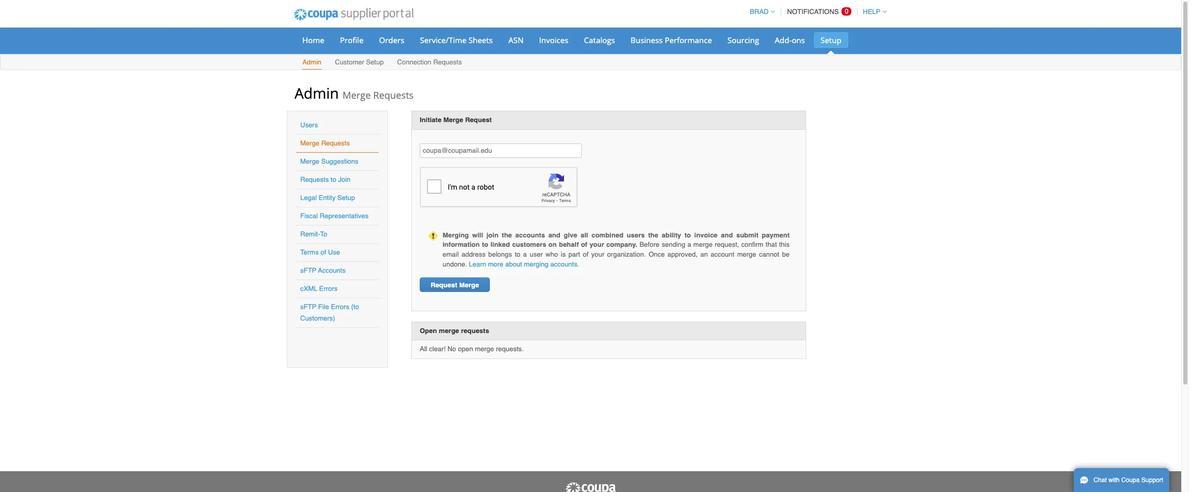 Task type: vqa. For each thing, say whether or not it's contained in the screenshot.
The University of Texas Health Science Center at Houston in the bottom left of the page
no



Task type: locate. For each thing, give the bounding box(es) containing it.
your inside the before sending a merge request, confirm that this email address belongs to a user who is part of your organization. once approved, an account merge cannot be undone.
[[592, 250, 605, 258]]

request
[[465, 116, 492, 124], [431, 281, 457, 289]]

connection
[[397, 58, 432, 66]]

accounts
[[516, 231, 545, 239]]

0 vertical spatial request
[[465, 116, 492, 124]]

setup right customer
[[366, 58, 384, 66]]

1 horizontal spatial and
[[721, 231, 733, 239]]

a up the learn more about merging accounts. on the bottom left of the page
[[523, 250, 527, 258]]

organization.
[[607, 250, 646, 258]]

all
[[420, 345, 427, 353]]

1 vertical spatial sftp
[[300, 303, 316, 311]]

1 horizontal spatial request
[[465, 116, 492, 124]]

remit-to
[[300, 230, 327, 238]]

merge suggestions
[[300, 157, 359, 165]]

the up before on the right of the page
[[648, 231, 659, 239]]

cxml errors link
[[300, 285, 338, 293]]

admin inside "link"
[[302, 58, 322, 66]]

sftp for sftp file errors (to customers)
[[300, 303, 316, 311]]

join
[[487, 231, 499, 239]]

admin down home link
[[302, 58, 322, 66]]

1 horizontal spatial the
[[648, 231, 659, 239]]

setup down join
[[338, 194, 355, 202]]

legal
[[300, 194, 317, 202]]

cxml
[[300, 285, 318, 293]]

sftp
[[300, 267, 316, 274], [300, 303, 316, 311]]

1 sftp from the top
[[300, 267, 316, 274]]

of inside the before sending a merge request, confirm that this email address belongs to a user who is part of your organization. once approved, an account merge cannot be undone.
[[583, 250, 589, 258]]

setup link
[[814, 32, 849, 48]]

0 vertical spatial your
[[590, 241, 604, 249]]

requests down connection
[[373, 89, 414, 101]]

is
[[561, 250, 566, 258]]

requests.
[[496, 345, 524, 353]]

initiate
[[420, 116, 442, 124]]

admin link
[[302, 56, 322, 70]]

merge requests link
[[300, 139, 350, 147]]

sourcing link
[[721, 32, 766, 48]]

open merge requests
[[420, 327, 489, 335]]

requests
[[433, 58, 462, 66], [373, 89, 414, 101], [321, 139, 350, 147], [300, 176, 329, 183]]

entity
[[319, 194, 336, 202]]

requests up suggestions
[[321, 139, 350, 147]]

0 horizontal spatial request
[[431, 281, 457, 289]]

merge for admin
[[343, 89, 371, 101]]

merge down learn
[[459, 281, 479, 289]]

of left use
[[321, 248, 326, 256]]

0 vertical spatial sftp
[[300, 267, 316, 274]]

2 vertical spatial setup
[[338, 194, 355, 202]]

0 horizontal spatial the
[[502, 231, 512, 239]]

join
[[338, 176, 351, 183]]

1 the from the left
[[502, 231, 512, 239]]

customers)
[[300, 314, 335, 322]]

errors left (to
[[331, 303, 349, 311]]

the up "linked"
[[502, 231, 512, 239]]

sftp up "customers)"
[[300, 303, 316, 311]]

1 vertical spatial admin
[[295, 83, 339, 103]]

1 and from the left
[[549, 231, 561, 239]]

asn
[[509, 35, 524, 45]]

the
[[502, 231, 512, 239], [648, 231, 659, 239]]

1 vertical spatial your
[[592, 250, 605, 258]]

2 sftp from the top
[[300, 303, 316, 311]]

coupa supplier portal image
[[287, 2, 421, 28], [565, 482, 617, 492]]

a up approved,
[[688, 241, 692, 249]]

0 horizontal spatial a
[[523, 250, 527, 258]]

on
[[549, 241, 557, 249]]

0 horizontal spatial coupa supplier portal image
[[287, 2, 421, 28]]

brad
[[750, 8, 769, 16]]

file
[[318, 303, 329, 311]]

coupa@coupamail.edu text field
[[420, 144, 582, 158]]

payment
[[762, 231, 790, 239]]

an
[[701, 250, 708, 258]]

request,
[[715, 241, 739, 249]]

1 vertical spatial errors
[[331, 303, 349, 311]]

merge suggestions link
[[300, 157, 359, 165]]

1 vertical spatial setup
[[366, 58, 384, 66]]

and up 'request,'
[[721, 231, 733, 239]]

be
[[782, 250, 790, 258]]

merge down confirm
[[737, 250, 757, 258]]

to up about
[[515, 250, 521, 258]]

merging will join the accounts and give all combined users the ability to invoice and submit payment information to linked customers on behalf of your company.
[[443, 231, 790, 249]]

behalf
[[559, 241, 579, 249]]

initiate merge request
[[420, 116, 492, 124]]

request merge button
[[420, 278, 490, 292]]

merge inside request merge button
[[459, 281, 479, 289]]

1 vertical spatial request
[[431, 281, 457, 289]]

service/time sheets
[[420, 35, 493, 45]]

sftp inside the sftp file errors (to customers)
[[300, 303, 316, 311]]

a
[[688, 241, 692, 249], [523, 250, 527, 258]]

errors down accounts
[[319, 285, 338, 293]]

0 vertical spatial admin
[[302, 58, 322, 66]]

1 vertical spatial coupa supplier portal image
[[565, 482, 617, 492]]

accounts.
[[551, 260, 580, 268]]

your inside merging will join the accounts and give all combined users the ability to invoice and submit payment information to linked customers on behalf of your company.
[[590, 241, 604, 249]]

navigation
[[746, 2, 887, 22]]

about
[[506, 260, 522, 268]]

0 horizontal spatial and
[[549, 231, 561, 239]]

with
[[1109, 477, 1120, 484]]

submit
[[737, 231, 759, 239]]

of down all
[[581, 241, 588, 249]]

to
[[320, 230, 327, 238]]

merge
[[343, 89, 371, 101], [444, 116, 463, 124], [300, 139, 320, 147], [300, 157, 320, 165], [459, 281, 479, 289]]

errors inside the sftp file errors (to customers)
[[331, 303, 349, 311]]

0 vertical spatial a
[[688, 241, 692, 249]]

(to
[[351, 303, 359, 311]]

of right part
[[583, 250, 589, 258]]

home
[[302, 35, 325, 45]]

users
[[627, 231, 645, 239]]

open
[[420, 327, 437, 335]]

admin for admin merge requests
[[295, 83, 339, 103]]

accounts
[[318, 267, 346, 274]]

merge down the customer setup link
[[343, 89, 371, 101]]

1 vertical spatial a
[[523, 250, 527, 258]]

request down undone.
[[431, 281, 457, 289]]

profile link
[[333, 32, 370, 48]]

merge up an
[[694, 241, 713, 249]]

merge right initiate
[[444, 116, 463, 124]]

remit-to link
[[300, 230, 327, 238]]

before
[[640, 241, 660, 249]]

give
[[564, 231, 578, 239]]

business performance link
[[624, 32, 719, 48]]

sftp up cxml
[[300, 267, 316, 274]]

merge down users link
[[300, 139, 320, 147]]

to
[[331, 176, 336, 183], [685, 231, 691, 239], [482, 241, 489, 249], [515, 250, 521, 258]]

once
[[649, 250, 665, 258]]

connection requests link
[[397, 56, 462, 70]]

2 horizontal spatial setup
[[821, 35, 842, 45]]

request up coupa@coupamail.edu text box
[[465, 116, 492, 124]]

customer
[[335, 58, 364, 66]]

merge inside admin merge requests
[[343, 89, 371, 101]]

errors
[[319, 285, 338, 293], [331, 303, 349, 311]]

1 horizontal spatial setup
[[366, 58, 384, 66]]

and up on
[[549, 231, 561, 239]]

belongs
[[489, 250, 512, 258]]

terms of use
[[300, 248, 340, 256]]

setup down notifications 0
[[821, 35, 842, 45]]

connection requests
[[397, 58, 462, 66]]

admin down the admin "link"
[[295, 83, 339, 103]]

and
[[549, 231, 561, 239], [721, 231, 733, 239]]

admin
[[302, 58, 322, 66], [295, 83, 339, 103]]

customer setup link
[[335, 56, 384, 70]]

catalogs
[[584, 35, 615, 45]]



Task type: describe. For each thing, give the bounding box(es) containing it.
orders link
[[373, 32, 411, 48]]

before sending a merge request, confirm that this email address belongs to a user who is part of your organization. once approved, an account merge cannot be undone.
[[443, 241, 790, 268]]

invoices link
[[533, 32, 575, 48]]

sftp file errors (to customers) link
[[300, 303, 359, 322]]

use
[[328, 248, 340, 256]]

customer setup
[[335, 58, 384, 66]]

service/time
[[420, 35, 467, 45]]

ability
[[662, 231, 681, 239]]

linked
[[491, 241, 510, 249]]

to inside the before sending a merge request, confirm that this email address belongs to a user who is part of your organization. once approved, an account merge cannot be undone.
[[515, 250, 521, 258]]

fiscal representatives link
[[300, 212, 369, 220]]

to right ability
[[685, 231, 691, 239]]

confirm
[[742, 241, 764, 249]]

email
[[443, 250, 459, 258]]

request inside button
[[431, 281, 457, 289]]

to down join
[[482, 241, 489, 249]]

merge right open on the bottom left of page
[[475, 345, 494, 353]]

0 horizontal spatial setup
[[338, 194, 355, 202]]

help
[[863, 8, 881, 16]]

will
[[472, 231, 483, 239]]

combined
[[592, 231, 624, 239]]

0 vertical spatial setup
[[821, 35, 842, 45]]

terms
[[300, 248, 319, 256]]

brad link
[[746, 8, 775, 16]]

orders
[[379, 35, 405, 45]]

of inside merging will join the accounts and give all combined users the ability to invoice and submit payment information to linked customers on behalf of your company.
[[581, 241, 588, 249]]

chat with coupa support
[[1094, 477, 1164, 484]]

learn
[[469, 260, 486, 268]]

requests to join
[[300, 176, 351, 183]]

chat
[[1094, 477, 1107, 484]]

customers
[[512, 241, 547, 249]]

terms of use link
[[300, 248, 340, 256]]

support
[[1142, 477, 1164, 484]]

fiscal representatives
[[300, 212, 369, 220]]

merge for initiate
[[444, 116, 463, 124]]

add-ons link
[[768, 32, 812, 48]]

business
[[631, 35, 663, 45]]

requests to join link
[[300, 176, 351, 183]]

request merge
[[431, 281, 479, 289]]

users
[[300, 121, 318, 129]]

clear!
[[429, 345, 446, 353]]

remit-
[[300, 230, 320, 238]]

no
[[448, 345, 456, 353]]

all
[[581, 231, 588, 239]]

merge for request
[[459, 281, 479, 289]]

admin for admin
[[302, 58, 322, 66]]

all clear! no open merge requests.
[[420, 345, 524, 353]]

profile
[[340, 35, 364, 45]]

more
[[488, 260, 504, 268]]

merge down "merge requests" link
[[300, 157, 320, 165]]

2 and from the left
[[721, 231, 733, 239]]

merge up no on the bottom left of the page
[[439, 327, 459, 335]]

information
[[443, 241, 480, 249]]

learn more about merging accounts. link
[[469, 260, 580, 268]]

requests down service/time
[[433, 58, 462, 66]]

catalogs link
[[578, 32, 622, 48]]

0 vertical spatial errors
[[319, 285, 338, 293]]

coupa
[[1122, 477, 1140, 484]]

company.
[[607, 241, 638, 249]]

invoice
[[695, 231, 718, 239]]

merging
[[524, 260, 549, 268]]

legal entity setup link
[[300, 194, 355, 202]]

0 vertical spatial coupa supplier portal image
[[287, 2, 421, 28]]

add-
[[775, 35, 792, 45]]

home link
[[296, 32, 331, 48]]

requests inside admin merge requests
[[373, 89, 414, 101]]

representatives
[[320, 212, 369, 220]]

sending
[[662, 241, 686, 249]]

requests up legal
[[300, 176, 329, 183]]

user
[[530, 250, 543, 258]]

sftp accounts link
[[300, 267, 346, 274]]

admin merge requests
[[295, 83, 414, 103]]

notifications
[[788, 8, 839, 16]]

merge requests
[[300, 139, 350, 147]]

sftp file errors (to customers)
[[300, 303, 359, 322]]

suggestions
[[321, 157, 359, 165]]

navigation containing notifications 0
[[746, 2, 887, 22]]

add-ons
[[775, 35, 805, 45]]

approved,
[[668, 250, 698, 258]]

learn more about merging accounts.
[[469, 260, 580, 268]]

account
[[711, 250, 735, 258]]

1 horizontal spatial a
[[688, 241, 692, 249]]

this
[[779, 241, 790, 249]]

1 horizontal spatial coupa supplier portal image
[[565, 482, 617, 492]]

who
[[546, 250, 558, 258]]

sftp accounts
[[300, 267, 346, 274]]

part
[[569, 250, 580, 258]]

requests
[[461, 327, 489, 335]]

users link
[[300, 121, 318, 129]]

undone.
[[443, 260, 467, 268]]

business performance
[[631, 35, 712, 45]]

sftp for sftp accounts
[[300, 267, 316, 274]]

2 the from the left
[[648, 231, 659, 239]]

open
[[458, 345, 473, 353]]

to left join
[[331, 176, 336, 183]]

fiscal
[[300, 212, 318, 220]]

address
[[462, 250, 486, 258]]

cannot
[[759, 250, 780, 258]]

sourcing
[[728, 35, 760, 45]]



